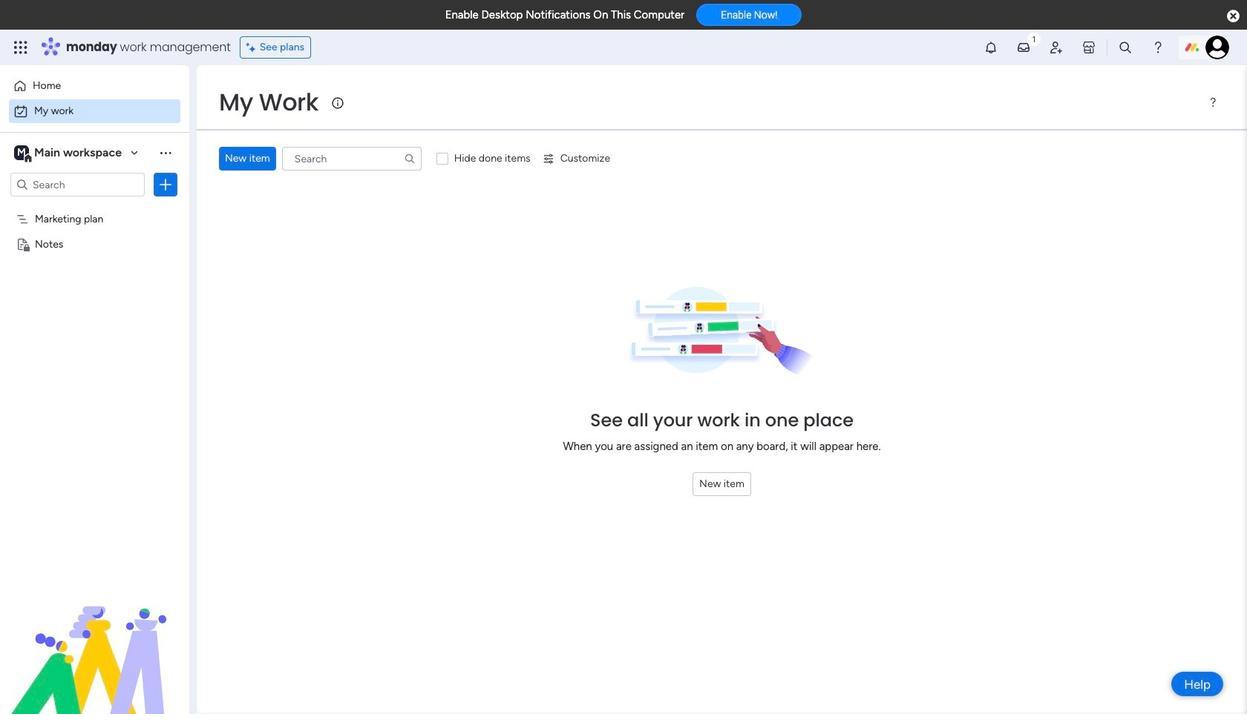 Task type: locate. For each thing, give the bounding box(es) containing it.
list box
[[0, 203, 189, 457]]

0 vertical spatial option
[[9, 74, 180, 98]]

option
[[9, 74, 180, 98], [9, 99, 180, 123], [0, 205, 189, 208]]

search everything image
[[1118, 40, 1133, 55]]

lottie animation image
[[0, 565, 189, 715]]

2 vertical spatial option
[[0, 205, 189, 208]]

workspace image
[[14, 145, 29, 161]]

see plans image
[[246, 39, 260, 56]]

None search field
[[282, 147, 422, 171]]

lottie animation element
[[0, 565, 189, 715]]

workspace options image
[[158, 145, 173, 160]]

invite members image
[[1049, 40, 1064, 55]]

help image
[[1151, 40, 1166, 55]]



Task type: vqa. For each thing, say whether or not it's contained in the screenshot.
the middle "option"
yes



Task type: describe. For each thing, give the bounding box(es) containing it.
monday marketplace image
[[1082, 40, 1096, 55]]

1 image
[[1027, 30, 1041, 47]]

Filter dashboard by text search field
[[282, 147, 422, 171]]

select product image
[[13, 40, 28, 55]]

welcome to my work feature image image
[[628, 287, 816, 378]]

Search in workspace field
[[31, 176, 124, 193]]

notifications image
[[984, 40, 999, 55]]

options image
[[158, 177, 173, 192]]

kendall parks image
[[1206, 36, 1229, 59]]

workspace selection element
[[14, 144, 124, 163]]

menu image
[[1207, 97, 1219, 108]]

search image
[[404, 153, 416, 165]]

private board image
[[16, 237, 30, 251]]

update feed image
[[1016, 40, 1031, 55]]

dapulse close image
[[1227, 9, 1240, 24]]

1 vertical spatial option
[[9, 99, 180, 123]]



